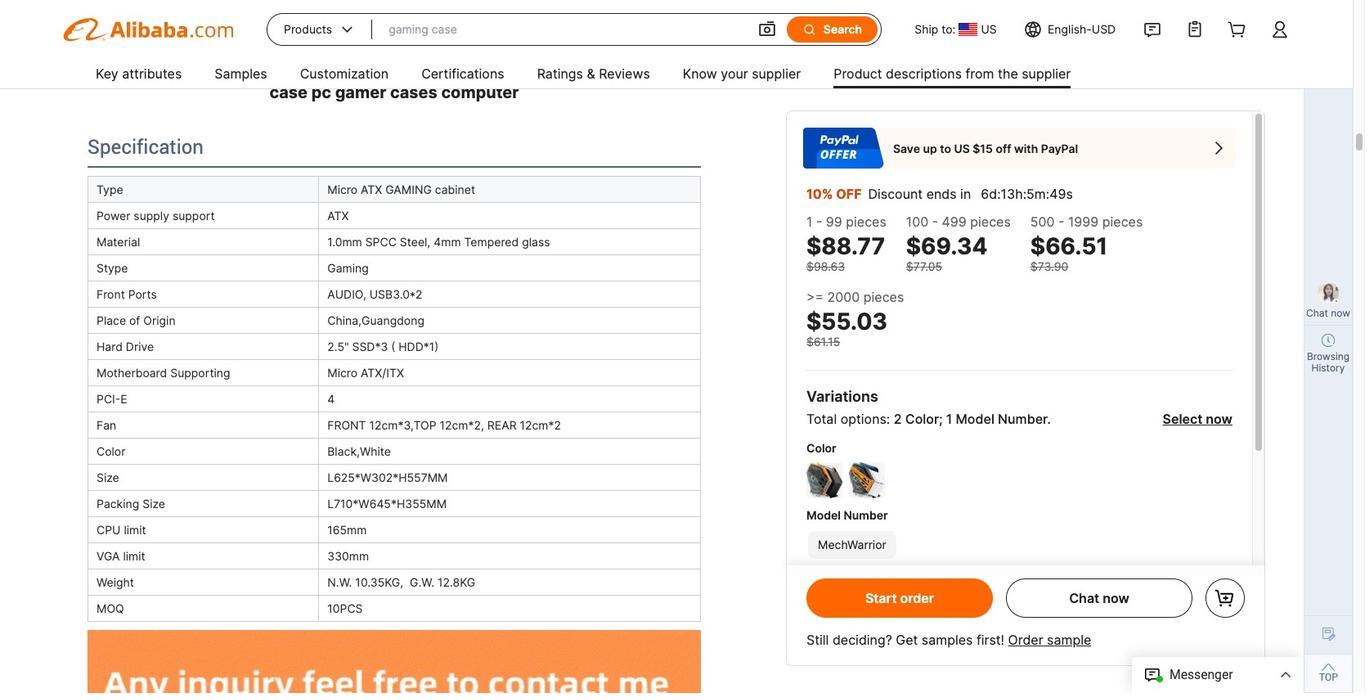 Task type: locate. For each thing, give the bounding box(es) containing it.
off
[[837, 186, 862, 202]]

49
[[1050, 186, 1067, 202]]

n.w. 10.35kg,  g.w. 12.8kg
[[328, 576, 476, 589]]

select now
[[1163, 411, 1233, 427]]

0 vertical spatial us
[[982, 22, 997, 36]]

1
[[807, 214, 813, 230], [947, 411, 953, 427]]

browsing
[[1308, 350, 1350, 363]]

0 horizontal spatial 1
[[807, 214, 813, 230]]

g.w.
[[410, 576, 435, 589]]

pci-e
[[97, 392, 127, 406]]

number right ; in the bottom of the page
[[998, 411, 1048, 427]]

(
[[391, 340, 396, 354]]

gamer
[[335, 83, 387, 103]]

- for $69.34
[[933, 214, 939, 230]]

total
[[807, 411, 837, 427]]

micro down 2.5"
[[328, 366, 358, 380]]

weight
[[97, 576, 134, 589]]

key
[[96, 65, 118, 82]]

pieces inside 1 - 99 pieces $88.77 $98.63
[[846, 214, 887, 230]]

chat up browsing
[[1307, 307, 1329, 319]]

0 vertical spatial micro
[[328, 183, 358, 197]]

2 - from the left
[[933, 214, 939, 230]]

supplier right "your" on the top
[[752, 65, 801, 82]]

- for $88.77
[[817, 214, 823, 230]]

- inside 500 - 1999 pieces $66.51 $73.90
[[1059, 214, 1065, 230]]

1 supplier from the left
[[752, 65, 801, 82]]

limit right cpu at bottom
[[124, 523, 146, 537]]

0 vertical spatial 1
[[807, 214, 813, 230]]

1 horizontal spatial color
[[807, 441, 837, 455]]

6
[[981, 186, 990, 202]]

hdd*1)
[[399, 340, 439, 354]]

number up mechwarrior
[[844, 508, 888, 522]]

cases
[[390, 83, 438, 103]]

0 horizontal spatial size
[[97, 471, 119, 485]]

size right packing
[[143, 497, 165, 511]]

1 vertical spatial number
[[844, 508, 888, 522]]

2 horizontal spatial now
[[1332, 307, 1351, 319]]

1 vertical spatial atx
[[328, 209, 349, 223]]

0 horizontal spatial chat now
[[1070, 590, 1130, 606]]

- inside 1 - 99 pieces $88.77 $98.63
[[817, 214, 823, 230]]

color down total
[[807, 441, 837, 455]]

10%
[[807, 186, 834, 202]]

1 horizontal spatial chat now
[[1307, 307, 1351, 319]]

supplier right the
[[1022, 65, 1071, 82]]

micro atx/itx
[[328, 366, 404, 380]]

spcc
[[366, 235, 397, 249]]

0 vertical spatial number
[[998, 411, 1048, 427]]

limit for cpu limit
[[124, 523, 146, 537]]

key attributes link
[[96, 59, 182, 92]]

gaming case text field
[[389, 15, 741, 44]]

2 horizontal spatial color
[[906, 411, 940, 427]]

pieces inside >= 2000 pieces $55.03 $61.15
[[864, 289, 905, 305]]

1 vertical spatial 1
[[947, 411, 953, 427]]

- inside 100 - 499 pieces $69.34 $77.05
[[933, 214, 939, 230]]

0 horizontal spatial number
[[844, 508, 888, 522]]

motherboard supporting
[[97, 366, 230, 380]]

1 - 99 pieces $88.77 $98.63
[[807, 214, 887, 273]]

1 horizontal spatial 1
[[947, 411, 953, 427]]

discount
[[869, 186, 923, 202]]

pieces inside 500 - 1999 pieces $66.51 $73.90
[[1103, 214, 1143, 230]]

chat up sample
[[1070, 590, 1100, 606]]

m:
[[1035, 186, 1050, 202]]

select
[[1163, 411, 1203, 427]]

now
[[1332, 307, 1351, 319], [1207, 411, 1233, 427], [1103, 590, 1130, 606]]

pieces inside 100 - 499 pieces $69.34 $77.05
[[971, 214, 1011, 230]]

design
[[407, 65, 462, 85]]

specification
[[88, 138, 204, 159]]

0 horizontal spatial atx
[[328, 209, 349, 223]]

us right to on the top right of the page
[[955, 141, 970, 155]]

size up packing
[[97, 471, 119, 485]]

n.w.
[[328, 576, 352, 589]]

1 - from the left
[[817, 214, 823, 230]]

paypal
[[1042, 141, 1079, 155]]

atx/itx
[[361, 366, 404, 380]]

;
[[940, 411, 943, 427]]

0 horizontal spatial chat
[[1070, 590, 1100, 606]]

- right 100
[[933, 214, 939, 230]]

micro for micro atx gaming cabinet
[[328, 183, 358, 197]]

$98.63
[[807, 259, 845, 273]]

1 vertical spatial chat
[[1070, 590, 1100, 606]]

1 vertical spatial chat now
[[1070, 590, 1130, 606]]

1 horizontal spatial supplier
[[1022, 65, 1071, 82]]

to:
[[942, 22, 956, 36]]

options:
[[841, 411, 891, 427]]

size
[[97, 471, 119, 485], [143, 497, 165, 511]]

0 horizontal spatial -
[[817, 214, 823, 230]]

0 horizontal spatial color
[[97, 445, 126, 459]]

1 left 99
[[807, 214, 813, 230]]

first!
[[977, 632, 1005, 648]]

1 micro from the top
[[328, 183, 358, 197]]

mechwarrior
[[818, 538, 887, 552]]

1 vertical spatial size
[[143, 497, 165, 511]]

$66.51
[[1031, 232, 1108, 260]]

$61.15
[[807, 335, 841, 349]]

1 horizontal spatial chat
[[1307, 307, 1329, 319]]

1 horizontal spatial atx
[[361, 183, 382, 197]]

1 vertical spatial micro
[[328, 366, 358, 380]]

chat now up browsing
[[1307, 307, 1351, 319]]

$55.03
[[807, 308, 888, 336]]

1 horizontal spatial now
[[1207, 411, 1233, 427]]

pc
[[312, 83, 331, 103]]

pieces down d:
[[971, 214, 1011, 230]]

customization
[[300, 65, 389, 82]]

total options: 2 color ; 1 model number .
[[807, 411, 1051, 427]]

1 horizontal spatial model
[[956, 411, 995, 427]]

cabinet
[[435, 183, 475, 197]]

certifications
[[422, 65, 505, 82]]

supply
[[134, 209, 169, 223]]

2 horizontal spatial -
[[1059, 214, 1065, 230]]

gaming
[[386, 183, 432, 197]]

- left 99
[[817, 214, 823, 230]]

12cm*3,top
[[370, 418, 437, 432]]

customized
[[248, 65, 345, 85]]

2
[[894, 411, 902, 427]]

computer right &
[[596, 65, 674, 85]]

-
[[817, 214, 823, 230], [933, 214, 939, 230], [1059, 214, 1065, 230]]

1 horizontal spatial -
[[933, 214, 939, 230]]

- right 500
[[1059, 214, 1065, 230]]

1 vertical spatial model
[[807, 508, 841, 522]]

pieces up $88.77
[[846, 214, 887, 230]]

atx left gaming
[[361, 183, 382, 197]]

chat
[[1307, 307, 1329, 319], [1070, 590, 1100, 606]]

browsing history
[[1308, 350, 1350, 374]]

2 supplier from the left
[[1022, 65, 1071, 82]]

samples link
[[215, 59, 267, 92]]

0 vertical spatial chat now
[[1307, 307, 1351, 319]]

atx up 1.0mm
[[328, 209, 349, 223]]

limit right vga
[[123, 549, 145, 563]]

0 horizontal spatial model
[[807, 508, 841, 522]]

products 
[[284, 21, 356, 38]]

165mm
[[328, 523, 367, 537]]

0 horizontal spatial now
[[1103, 590, 1130, 606]]

0 horizontal spatial supplier
[[752, 65, 801, 82]]

1 right ; in the bottom of the page
[[947, 411, 953, 427]]

1.0mm
[[328, 235, 362, 249]]

color down fan
[[97, 445, 126, 459]]

support
[[173, 209, 215, 223]]

2 vertical spatial now
[[1103, 590, 1130, 606]]

mechwarrior link
[[807, 529, 898, 561]]

ratings & reviews
[[537, 65, 650, 82]]

audio,
[[328, 287, 366, 301]]

0 vertical spatial limit
[[124, 523, 146, 537]]

pieces right 1999
[[1103, 214, 1143, 230]]

your
[[721, 65, 749, 82]]

2.5"
[[328, 340, 349, 354]]

know your supplier link
[[683, 59, 801, 92]]

model right ; in the bottom of the page
[[956, 411, 995, 427]]

descriptions
[[886, 65, 962, 82]]

4
[[328, 392, 335, 406]]

us right to:
[[982, 22, 997, 36]]

pieces right "2000"
[[864, 289, 905, 305]]

hot
[[465, 65, 492, 85]]

micro up 1.0mm
[[328, 183, 358, 197]]

1 horizontal spatial number
[[998, 411, 1048, 427]]

model up mechwarrior
[[807, 508, 841, 522]]

color right '2'
[[906, 411, 940, 427]]

0 horizontal spatial us
[[955, 141, 970, 155]]

3 - from the left
[[1059, 214, 1065, 230]]

ratings
[[537, 65, 583, 82]]

- for $66.51
[[1059, 214, 1065, 230]]

chat now inside button
[[1070, 590, 1130, 606]]

1 horizontal spatial size
[[143, 497, 165, 511]]

2 micro from the top
[[328, 366, 358, 380]]

pci-
[[97, 392, 120, 406]]

case
[[270, 83, 308, 103]]

0 vertical spatial atx
[[361, 183, 382, 197]]

computer down certifications in the top of the page
[[441, 83, 519, 103]]

origin
[[143, 314, 176, 328]]

1 vertical spatial limit
[[123, 549, 145, 563]]

chat now button
[[1007, 579, 1193, 618]]

number
[[998, 411, 1048, 427], [844, 508, 888, 522]]

customization link
[[300, 59, 389, 92]]

gaming
[[533, 65, 592, 85]]

chat now up sample
[[1070, 590, 1130, 606]]



Task type: describe. For each thing, give the bounding box(es) containing it.
cpu
[[97, 523, 121, 537]]

supporting
[[170, 366, 230, 380]]

0 vertical spatial chat
[[1307, 307, 1329, 319]]

usd
[[1092, 22, 1116, 36]]

e
[[120, 392, 127, 406]]

ssd*3
[[352, 340, 388, 354]]

$73.90
[[1031, 259, 1069, 273]]

key attributes
[[96, 65, 182, 82]]

model number
[[807, 508, 888, 522]]

1 vertical spatial now
[[1207, 411, 1233, 427]]

1999
[[1069, 214, 1099, 230]]

to
[[940, 141, 952, 155]]

ship
[[915, 22, 939, 36]]

place
[[97, 314, 126, 328]]

drive
[[126, 340, 154, 354]]

membership
[[807, 599, 898, 616]]

.
[[1048, 411, 1051, 427]]

still
[[807, 632, 829, 648]]

in
[[961, 186, 972, 202]]

100
[[907, 214, 929, 230]]

5
[[1027, 186, 1035, 202]]

1 horizontal spatial computer
[[596, 65, 674, 85]]

0 horizontal spatial computer
[[441, 83, 519, 103]]

>= 2000 pieces $55.03 $61.15
[[807, 289, 905, 349]]

sale
[[496, 65, 529, 85]]

select now link
[[1163, 411, 1233, 427]]

reviews
[[599, 65, 650, 82]]

hard
[[97, 340, 123, 354]]

save up to us $15 off with paypal
[[894, 141, 1079, 155]]

products
[[284, 22, 332, 36]]

500 - 1999 pieces $66.51 $73.90
[[1031, 214, 1143, 273]]

know your supplier
[[683, 65, 801, 82]]

pieces for $69.34
[[971, 214, 1011, 230]]

product
[[834, 65, 883, 82]]

power supply support
[[97, 209, 215, 223]]

0 vertical spatial size
[[97, 471, 119, 485]]

0 vertical spatial model
[[956, 411, 995, 427]]

pieces for $88.77
[[846, 214, 887, 230]]

d:
[[990, 186, 1001, 202]]

power
[[97, 209, 130, 223]]

details
[[877, 653, 925, 670]]

limit for vga limit
[[123, 549, 145, 563]]

shapes
[[184, 65, 244, 85]]

 search
[[803, 22, 863, 37]]

type
[[97, 183, 123, 197]]

fan
[[97, 418, 116, 432]]

know
[[683, 65, 718, 82]]

order
[[1009, 632, 1044, 648]]

ratings & reviews link
[[537, 59, 650, 92]]

gaming
[[328, 261, 369, 275]]

front
[[328, 418, 366, 432]]

motherboard
[[97, 366, 167, 380]]

glass
[[522, 235, 550, 249]]

1 inside 1 - 99 pieces $88.77 $98.63
[[807, 214, 813, 230]]

the
[[998, 65, 1019, 82]]

front ports
[[97, 287, 157, 301]]

supplier inside "link"
[[752, 65, 801, 82]]

$77.05
[[907, 259, 943, 273]]

l710*w645*h355mm
[[328, 497, 447, 511]]

ends
[[927, 186, 957, 202]]


[[339, 21, 356, 38]]

order sample link
[[1009, 632, 1092, 648]]

1 horizontal spatial us
[[982, 22, 997, 36]]

vga limit
[[97, 549, 145, 563]]

front
[[97, 287, 125, 301]]

packing
[[97, 497, 139, 511]]

usb3.0*2
[[370, 287, 423, 301]]

up
[[923, 141, 938, 155]]

s
[[1067, 186, 1074, 202]]

china,guangdong
[[328, 314, 425, 328]]

unusual shapes customized unique design hot sale gaming computer case pc gamer cases computer
[[115, 65, 674, 103]]

sample
[[1048, 632, 1092, 648]]

micro for micro atx/itx
[[328, 366, 358, 380]]

variations
[[807, 388, 879, 405]]

moq
[[97, 602, 124, 616]]

chat inside chat now button
[[1070, 590, 1100, 606]]

purchase
[[807, 653, 874, 670]]

unusual
[[115, 65, 181, 85]]

1 vertical spatial us
[[955, 141, 970, 155]]

order
[[901, 590, 935, 606]]

english-usd
[[1048, 22, 1116, 36]]

now inside button
[[1103, 590, 1130, 606]]

place of origin
[[97, 314, 176, 328]]

99
[[826, 214, 843, 230]]

$88.77
[[807, 232, 886, 260]]


[[803, 22, 817, 37]]

certifications link
[[422, 59, 505, 92]]

english-
[[1048, 22, 1092, 36]]

0 vertical spatial now
[[1332, 307, 1351, 319]]

pieces for $66.51
[[1103, 214, 1143, 230]]

1.0mm spcc steel, 4mm tempered glass
[[328, 235, 550, 249]]

arrow right image
[[1214, 140, 1227, 157]]

12.8kg
[[438, 576, 476, 589]]

ship to:
[[915, 22, 956, 36]]

499
[[942, 214, 967, 230]]

still deciding? get samples first! order sample
[[807, 632, 1092, 648]]



Task type: vqa. For each thing, say whether or not it's contained in the screenshot.


